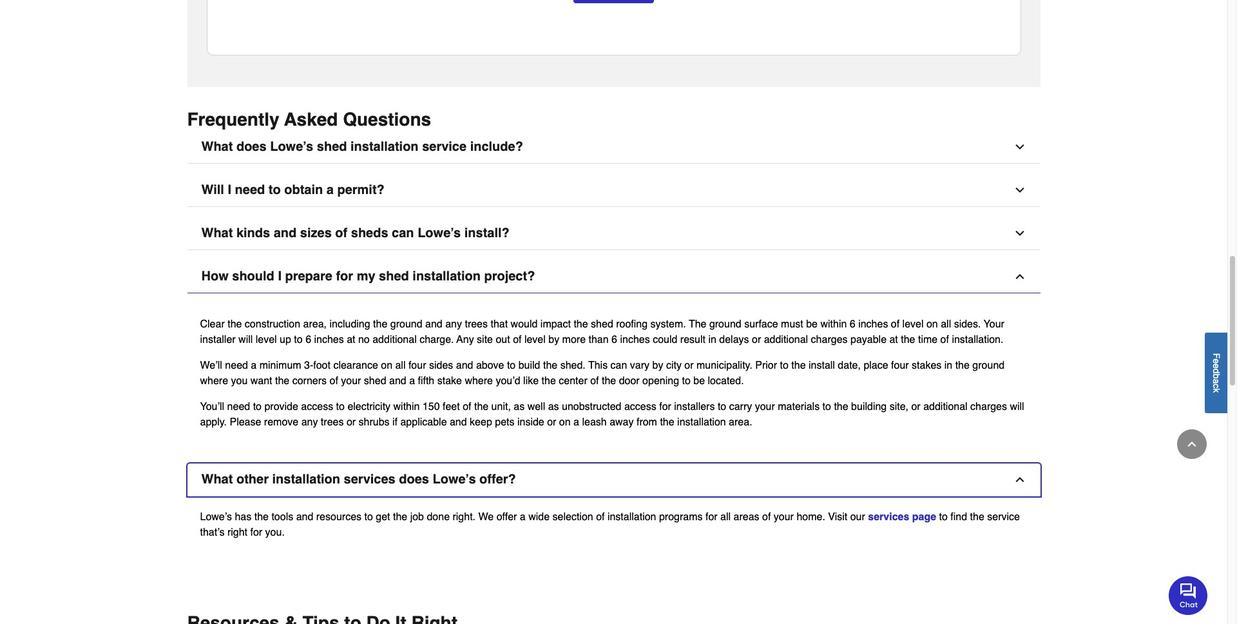 Task type: vqa. For each thing, say whether or not it's contained in the screenshot.
1st .94 from left
no



Task type: describe. For each thing, give the bounding box(es) containing it.
sides
[[429, 359, 453, 371]]

for inside to find the service that's right for you.
[[250, 526, 262, 538]]

a up k
[[1212, 378, 1222, 383]]

to right opening
[[682, 375, 691, 387]]

chat invite button image
[[1169, 575, 1209, 615]]

inside
[[518, 416, 545, 428]]

must
[[781, 318, 804, 330]]

1 vertical spatial services
[[868, 511, 910, 523]]

our
[[851, 511, 866, 523]]

by inside 'clear the construction area, including the ground and any trees that would impact the shed roofing system. the ground surface must be within 6 inches of level on all sides. your installer will level up to 6 inches at no additional charge. any site out of level by more than 6 inches could result in delays or additional charges payable at the time of installation.'
[[549, 334, 560, 345]]

1 e from the top
[[1212, 358, 1222, 363]]

what other installation services does lowe's offer?
[[201, 472, 516, 486]]

charges inside 'clear the construction area, including the ground and any trees that would impact the shed roofing system. the ground surface must be within 6 inches of level on all sides. your installer will level up to 6 inches at no additional charge. any site out of level by more than 6 inches could result in delays or additional charges payable at the time of installation.'
[[811, 334, 848, 345]]

or right site,
[[912, 401, 921, 412]]

frequently asked questions
[[187, 109, 431, 129]]

your inside you'll need to provide access to electricity within 150 feet of the unit, as well as unobstructed access for installers to carry your materials to the building site, or additional charges will apply. please remove any trees or shrubs if applicable and keep pets inside or on a leash away from the installation area.
[[755, 401, 775, 412]]

vary
[[630, 359, 650, 371]]

stake
[[438, 375, 462, 387]]

area.
[[729, 416, 753, 428]]

to find the service that's right for you.
[[200, 511, 1020, 538]]

1 as from the left
[[514, 401, 525, 412]]

impact
[[541, 318, 571, 330]]

what for what does lowe's shed installation service include?
[[201, 139, 233, 154]]

or inside we'll need a minimum 3-foot clearance on all four sides and above to build the shed. this can vary by city or municipality. prior to the install date, place four stakes in the ground where you want the corners of your shed and a fifth stake where you'd like the center of the door opening to be located.
[[685, 359, 694, 371]]

clear the construction area, including the ground and any trees that would impact the shed roofing system. the ground surface must be within 6 inches of level on all sides. your installer will level up to 6 inches at no additional charge. any site out of level by more than 6 inches could result in delays or additional charges payable at the time of installation.
[[200, 318, 1005, 345]]

will i need to obtain a permit? button
[[187, 174, 1041, 207]]

to up please
[[253, 401, 262, 412]]

to right materials
[[823, 401, 832, 412]]

f e e d b a c k
[[1212, 353, 1222, 392]]

your inside we'll need a minimum 3-foot clearance on all four sides and above to build the shed. this can vary by city or municipality. prior to the install date, place four stakes in the ground where you want the corners of your shed and a fifth stake where you'd like the center of the door opening to be located.
[[341, 375, 361, 387]]

and inside you'll need to provide access to electricity within 150 feet of the unit, as well as unobstructed access for installers to carry your materials to the building site, or additional charges will apply. please remove any trees or shrubs if applicable and keep pets inside or on a leash away from the installation area.
[[450, 416, 467, 428]]

feet
[[443, 401, 460, 412]]

system.
[[651, 318, 686, 330]]

roofing
[[616, 318, 648, 330]]

installation inside what does lowe's shed installation service include? button
[[351, 139, 419, 154]]

than
[[589, 334, 609, 345]]

the up more
[[574, 318, 588, 330]]

would
[[511, 318, 538, 330]]

service inside what does lowe's shed installation service include? button
[[422, 139, 467, 154]]

selection
[[553, 511, 594, 523]]

lowe's left the "install?"
[[418, 225, 461, 240]]

shed inside 'clear the construction area, including the ground and any trees that would impact the shed roofing system. the ground surface must be within 6 inches of level on all sides. your installer will level up to 6 inches at no additional charge. any site out of level by more than 6 inches could result in delays or additional charges payable at the time of installation.'
[[591, 318, 614, 330]]

shed down asked
[[317, 139, 347, 154]]

of inside you'll need to provide access to electricity within 150 feet of the unit, as well as unobstructed access for installers to carry your materials to the building site, or additional charges will apply. please remove any trees or shrubs if applicable and keep pets inside or on a leash away from the installation area.
[[463, 401, 472, 412]]

foot
[[313, 359, 331, 371]]

chevron up image for what other installation services does lowe's offer?
[[1014, 473, 1027, 486]]

located.
[[708, 375, 744, 387]]

areas
[[734, 511, 760, 523]]

the down this
[[602, 375, 616, 387]]

installers
[[674, 401, 715, 412]]

out
[[496, 334, 510, 345]]

what does lowe's shed installation service include?
[[201, 139, 523, 154]]

build
[[519, 359, 541, 371]]

that
[[491, 318, 508, 330]]

0 horizontal spatial 6
[[306, 334, 311, 345]]

150
[[423, 401, 440, 412]]

chevron down image for what does lowe's shed installation service include?
[[1014, 140, 1027, 153]]

you
[[231, 375, 248, 387]]

stakes
[[912, 359, 942, 371]]

chevron down image for will i need to obtain a permit?
[[1014, 183, 1027, 196]]

1 horizontal spatial 6
[[612, 334, 618, 345]]

job
[[410, 511, 424, 523]]

2 vertical spatial your
[[774, 511, 794, 523]]

to inside button
[[269, 182, 281, 197]]

and right tools
[[296, 511, 314, 523]]

no
[[358, 334, 370, 345]]

place
[[864, 359, 889, 371]]

services inside button
[[344, 472, 396, 486]]

shrubs
[[359, 416, 390, 428]]

apply.
[[200, 416, 227, 428]]

keep
[[470, 416, 492, 428]]

f
[[1212, 353, 1222, 358]]

other
[[237, 472, 269, 486]]

shed.
[[561, 359, 586, 371]]

install
[[809, 359, 835, 371]]

clearance
[[334, 359, 378, 371]]

charges inside you'll need to provide access to electricity within 150 feet of the unit, as well as unobstructed access for installers to carry your materials to the building site, or additional charges will apply. please remove any trees or shrubs if applicable and keep pets inside or on a leash away from the installation area.
[[971, 401, 1008, 412]]

c
[[1212, 383, 1222, 388]]

installation inside 'how should i prepare for my shed installation project?' button
[[413, 269, 481, 283]]

0 vertical spatial does
[[237, 139, 267, 154]]

fifth
[[418, 375, 435, 387]]

a right offer
[[520, 511, 526, 523]]

what does lowe's shed installation service include? button
[[187, 131, 1041, 164]]

the left time
[[901, 334, 916, 345]]

f e e d b a c k button
[[1205, 332, 1228, 413]]

installation.
[[952, 334, 1004, 345]]

to left "get"
[[365, 511, 373, 523]]

will i need to obtain a permit?
[[201, 182, 385, 197]]

away
[[610, 416, 634, 428]]

2 e from the top
[[1212, 363, 1222, 368]]

page
[[913, 511, 937, 523]]

include?
[[470, 139, 523, 154]]

the down installation. at the right of the page
[[956, 359, 970, 371]]

any inside you'll need to provide access to electricity within 150 feet of the unit, as well as unobstructed access for installers to carry your materials to the building site, or additional charges will apply. please remove any trees or shrubs if applicable and keep pets inside or on a leash away from the installation area.
[[301, 416, 318, 428]]

provide
[[265, 401, 298, 412]]

right.
[[453, 511, 476, 523]]

need for to
[[227, 401, 250, 412]]

for inside you'll need to provide access to electricity within 150 feet of the unit, as well as unobstructed access for installers to carry your materials to the building site, or additional charges will apply. please remove any trees or shrubs if applicable and keep pets inside or on a leash away from the installation area.
[[660, 401, 672, 412]]

2 four from the left
[[892, 359, 909, 371]]

can inside we'll need a minimum 3-foot clearance on all four sides and above to build the shed. this can vary by city or municipality. prior to the install date, place four stakes in the ground where you want the corners of your shed and a fifth stake where you'd like the center of the door opening to be located.
[[611, 359, 628, 371]]

the left building
[[834, 401, 849, 412]]

all inside we'll need a minimum 3-foot clearance on all four sides and above to build the shed. this can vary by city or municipality. prior to the install date, place four stakes in the ground where you want the corners of your shed and a fifth stake where you'd like the center of the door opening to be located.
[[395, 359, 406, 371]]

the down minimum
[[275, 375, 290, 387]]

and left fifth
[[389, 375, 407, 387]]

get
[[376, 511, 390, 523]]

pets
[[495, 416, 515, 428]]

tools
[[272, 511, 293, 523]]

project?
[[484, 269, 535, 283]]

we
[[479, 511, 494, 523]]

1 horizontal spatial all
[[721, 511, 731, 523]]

city
[[666, 359, 682, 371]]

can inside button
[[392, 225, 414, 240]]

on inside we'll need a minimum 3-foot clearance on all four sides and above to build the shed. this can vary by city or municipality. prior to the install date, place four stakes in the ground where you want the corners of your shed and a fifth stake where you'd like the center of the door opening to be located.
[[381, 359, 393, 371]]

if
[[393, 416, 398, 428]]

lowe's up that's at the bottom left of page
[[200, 511, 232, 523]]

shed right my
[[379, 269, 409, 283]]

a left fifth
[[409, 375, 415, 387]]

questions
[[343, 109, 431, 129]]

you'd
[[496, 375, 521, 387]]

surface
[[745, 318, 778, 330]]

services page link
[[868, 511, 937, 523]]

your
[[984, 318, 1005, 330]]

1 horizontal spatial ground
[[710, 318, 742, 330]]

the right including
[[373, 318, 388, 330]]

additional inside you'll need to provide access to electricity within 150 feet of the unit, as well as unobstructed access for installers to carry your materials to the building site, or additional charges will apply. please remove any trees or shrubs if applicable and keep pets inside or on a leash away from the installation area.
[[924, 401, 968, 412]]

and up stake
[[456, 359, 473, 371]]

the left the job
[[393, 511, 408, 523]]

scroll to top element
[[1178, 429, 1207, 459]]

any inside 'clear the construction area, including the ground and any trees that would impact the shed roofing system. the ground surface must be within 6 inches of level on all sides. your installer will level up to 6 inches at no additional charge. any site out of level by more than 6 inches could result in delays or additional charges payable at the time of installation.'
[[446, 318, 462, 330]]

and inside 'clear the construction area, including the ground and any trees that would impact the shed roofing system. the ground surface must be within 6 inches of level on all sides. your installer will level up to 6 inches at no additional charge. any site out of level by more than 6 inches could result in delays or additional charges payable at the time of installation.'
[[425, 318, 443, 330]]

the left install
[[792, 359, 806, 371]]

the inside to find the service that's right for you.
[[971, 511, 985, 523]]

what other installation services does lowe's offer? button
[[187, 463, 1041, 496]]

find
[[951, 511, 968, 523]]

payable
[[851, 334, 887, 345]]

you.
[[265, 526, 285, 538]]

materials
[[778, 401, 820, 412]]

2 at from the left
[[890, 334, 898, 345]]

or inside 'clear the construction area, including the ground and any trees that would impact the shed roofing system. the ground surface must be within 6 inches of level on all sides. your installer will level up to 6 inches at no additional charge. any site out of level by more than 6 inches could result in delays or additional charges payable at the time of installation.'
[[752, 334, 761, 345]]

done
[[427, 511, 450, 523]]

prior
[[756, 359, 777, 371]]

to up 'you'd'
[[507, 359, 516, 371]]

frequently
[[187, 109, 280, 129]]

what for what kinds and sizes of sheds can lowe's install?
[[201, 225, 233, 240]]

0 horizontal spatial inches
[[314, 334, 344, 345]]

clear
[[200, 318, 225, 330]]

you'll need to provide access to electricity within 150 feet of the unit, as well as unobstructed access for installers to carry your materials to the building site, or additional charges will apply. please remove any trees or shrubs if applicable and keep pets inside or on a leash away from the installation area.
[[200, 401, 1025, 428]]

the right from
[[660, 416, 675, 428]]



Task type: locate. For each thing, give the bounding box(es) containing it.
inches down area,
[[314, 334, 344, 345]]

1 vertical spatial need
[[225, 359, 248, 371]]

0 vertical spatial need
[[235, 182, 265, 197]]

installation inside you'll need to provide access to electricity within 150 feet of the unit, as well as unobstructed access for installers to carry your materials to the building site, or additional charges will apply. please remove any trees or shrubs if applicable and keep pets inside or on a leash away from the installation area.
[[678, 416, 726, 428]]

trees inside 'clear the construction area, including the ground and any trees that would impact the shed roofing system. the ground surface must be within 6 inches of level on all sides. your installer will level up to 6 inches at no additional charge. any site out of level by more than 6 inches could result in delays or additional charges payable at the time of installation.'
[[465, 318, 488, 330]]

right
[[227, 526, 248, 538]]

for left you.
[[250, 526, 262, 538]]

installation up tools
[[272, 472, 340, 486]]

0 horizontal spatial where
[[200, 375, 228, 387]]

services up "get"
[[344, 472, 396, 486]]

visit
[[829, 511, 848, 523]]

leash
[[582, 416, 607, 428]]

1 horizontal spatial trees
[[465, 318, 488, 330]]

0 horizontal spatial by
[[549, 334, 560, 345]]

to inside 'clear the construction area, including the ground and any trees that would impact the shed roofing system. the ground surface must be within 6 inches of level on all sides. your installer will level up to 6 inches at no additional charge. any site out of level by more than 6 inches could result in delays or additional charges payable at the time of installation.'
[[294, 334, 303, 345]]

unobstructed
[[562, 401, 622, 412]]

offer
[[497, 511, 517, 523]]

ground
[[391, 318, 423, 330], [710, 318, 742, 330], [973, 359, 1005, 371]]

your
[[341, 375, 361, 387], [755, 401, 775, 412], [774, 511, 794, 523]]

in right stakes
[[945, 359, 953, 371]]

the right find on the bottom right of the page
[[971, 511, 985, 523]]

up
[[280, 334, 291, 345]]

all left sides
[[395, 359, 406, 371]]

1 vertical spatial will
[[1010, 401, 1025, 412]]

level
[[903, 318, 924, 330], [256, 334, 277, 345], [525, 334, 546, 345]]

any right 'remove'
[[301, 416, 318, 428]]

1 vertical spatial any
[[301, 416, 318, 428]]

0 horizontal spatial services
[[344, 472, 396, 486]]

any
[[446, 318, 462, 330], [301, 416, 318, 428]]

need
[[235, 182, 265, 197], [225, 359, 248, 371], [227, 401, 250, 412]]

0 horizontal spatial access
[[301, 401, 333, 412]]

delays
[[720, 334, 749, 345]]

1 horizontal spatial will
[[1010, 401, 1025, 412]]

6 right the than
[[612, 334, 618, 345]]

1 horizontal spatial by
[[653, 359, 664, 371]]

or
[[752, 334, 761, 345], [685, 359, 694, 371], [912, 401, 921, 412], [347, 416, 356, 428], [547, 416, 557, 428]]

lowe's down frequently asked questions
[[270, 139, 313, 154]]

the up "keep"
[[474, 401, 489, 412]]

1 horizontal spatial as
[[548, 401, 559, 412]]

1 vertical spatial does
[[399, 472, 429, 486]]

or right inside
[[547, 416, 557, 428]]

additional down must
[[764, 334, 808, 345]]

0 vertical spatial i
[[228, 182, 231, 197]]

i right should
[[278, 269, 282, 283]]

2 vertical spatial need
[[227, 401, 250, 412]]

be inside we'll need a minimum 3-foot clearance on all four sides and above to build the shed. this can vary by city or municipality. prior to the install date, place four stakes in the ground where you want the corners of your shed and a fifth stake where you'd like the center of the door opening to be located.
[[694, 375, 705, 387]]

carry
[[730, 401, 752, 412]]

0 horizontal spatial on
[[381, 359, 393, 371]]

inches
[[859, 318, 889, 330], [314, 334, 344, 345], [620, 334, 650, 345]]

a inside you'll need to provide access to electricity within 150 feet of the unit, as well as unobstructed access for installers to carry your materials to the building site, or additional charges will apply. please remove any trees or shrubs if applicable and keep pets inside or on a leash away from the installation area.
[[574, 416, 580, 428]]

1 vertical spatial on
[[381, 359, 393, 371]]

ground up delays
[[710, 318, 742, 330]]

offer?
[[480, 472, 516, 486]]

four right place
[[892, 359, 909, 371]]

wide
[[529, 511, 550, 523]]

on left 'leash'
[[559, 416, 571, 428]]

how should i prepare for my shed installation project? button
[[187, 260, 1041, 293]]

need right will on the left top
[[235, 182, 265, 197]]

1 at from the left
[[347, 334, 356, 345]]

6 up payable
[[850, 318, 856, 330]]

all left areas
[[721, 511, 731, 523]]

how
[[201, 269, 229, 283]]

chevron down image
[[1014, 227, 1027, 240]]

0 horizontal spatial i
[[228, 182, 231, 197]]

e up d in the right of the page
[[1212, 358, 1222, 363]]

0 horizontal spatial can
[[392, 225, 414, 240]]

level down construction
[[256, 334, 277, 345]]

0 horizontal spatial as
[[514, 401, 525, 412]]

d
[[1212, 368, 1222, 373]]

1 horizontal spatial level
[[525, 334, 546, 345]]

on
[[927, 318, 938, 330], [381, 359, 393, 371], [559, 416, 571, 428]]

access down corners
[[301, 401, 333, 412]]

the right the has
[[254, 511, 269, 523]]

2 horizontal spatial 6
[[850, 318, 856, 330]]

and left sizes
[[274, 225, 297, 240]]

1 vertical spatial service
[[988, 511, 1020, 523]]

1 vertical spatial chevron up image
[[1186, 438, 1199, 451]]

1 where from the left
[[200, 375, 228, 387]]

0 vertical spatial all
[[941, 318, 952, 330]]

what kinds and sizes of sheds can lowe's install?
[[201, 225, 510, 240]]

level up time
[[903, 318, 924, 330]]

date,
[[838, 359, 861, 371]]

the right clear at the bottom left of page
[[228, 318, 242, 330]]

1 vertical spatial what
[[201, 225, 233, 240]]

on inside 'clear the construction area, including the ground and any trees that would impact the shed roofing system. the ground surface must be within 6 inches of level on all sides. your installer will level up to 6 inches at no additional charge. any site out of level by more than 6 inches could result in delays or additional charges payable at the time of installation.'
[[927, 318, 938, 330]]

in inside we'll need a minimum 3-foot clearance on all four sides and above to build the shed. this can vary by city or municipality. prior to the install date, place four stakes in the ground where you want the corners of your shed and a fifth stake where you'd like the center of the door opening to be located.
[[945, 359, 953, 371]]

by inside we'll need a minimum 3-foot clearance on all four sides and above to build the shed. this can vary by city or municipality. prior to the install date, place four stakes in the ground where you want the corners of your shed and a fifth stake where you'd like the center of the door opening to be located.
[[653, 359, 664, 371]]

e up the b
[[1212, 363, 1222, 368]]

to left electricity
[[336, 401, 345, 412]]

6 down area,
[[306, 334, 311, 345]]

1 horizontal spatial where
[[465, 375, 493, 387]]

and down 'feet'
[[450, 416, 467, 428]]

0 vertical spatial be
[[807, 318, 818, 330]]

3 what from the top
[[201, 472, 233, 486]]

your right carry
[[755, 401, 775, 412]]

0 horizontal spatial level
[[256, 334, 277, 345]]

within right must
[[821, 318, 847, 330]]

2 horizontal spatial additional
[[924, 401, 968, 412]]

installation down installers
[[678, 416, 726, 428]]

for right the programs at the bottom of page
[[706, 511, 718, 523]]

permit?
[[337, 182, 385, 197]]

0 horizontal spatial charges
[[811, 334, 848, 345]]

1 vertical spatial your
[[755, 401, 775, 412]]

lowe's
[[270, 139, 313, 154], [418, 225, 461, 240], [433, 472, 476, 486], [200, 511, 232, 523]]

installation down questions
[[351, 139, 419, 154]]

for
[[336, 269, 353, 283], [660, 401, 672, 412], [706, 511, 718, 523], [250, 526, 262, 538]]

site,
[[890, 401, 909, 412]]

0 horizontal spatial be
[[694, 375, 705, 387]]

0 vertical spatial on
[[927, 318, 938, 330]]

2 vertical spatial chevron up image
[[1014, 473, 1027, 486]]

2 horizontal spatial level
[[903, 318, 924, 330]]

0 horizontal spatial additional
[[373, 334, 417, 345]]

additional down stakes
[[924, 401, 968, 412]]

should
[[232, 269, 275, 283]]

or left shrubs
[[347, 416, 356, 428]]

services
[[344, 472, 396, 486], [868, 511, 910, 523]]

as
[[514, 401, 525, 412], [548, 401, 559, 412]]

for inside button
[[336, 269, 353, 283]]

any up any
[[446, 318, 462, 330]]

1 horizontal spatial any
[[446, 318, 462, 330]]

obtain
[[284, 182, 323, 197]]

service inside to find the service that's right for you.
[[988, 511, 1020, 523]]

chevron up image inside 'how should i prepare for my shed installation project?' button
[[1014, 270, 1027, 283]]

we'll
[[200, 359, 222, 371]]

trees inside you'll need to provide access to electricity within 150 feet of the unit, as well as unobstructed access for installers to carry your materials to the building site, or additional charges will apply. please remove any trees or shrubs if applicable and keep pets inside or on a leash away from the installation area.
[[321, 416, 344, 428]]

please
[[230, 416, 261, 428]]

installation inside the what other installation services does lowe's offer? button
[[272, 472, 340, 486]]

four up fifth
[[409, 359, 426, 371]]

where down above
[[465, 375, 493, 387]]

does up the job
[[399, 472, 429, 486]]

1 access from the left
[[301, 401, 333, 412]]

2 as from the left
[[548, 401, 559, 412]]

need for a
[[225, 359, 248, 371]]

0 vertical spatial chevron up image
[[1014, 270, 1027, 283]]

of inside button
[[335, 225, 348, 240]]

1 horizontal spatial i
[[278, 269, 282, 283]]

your left home.
[[774, 511, 794, 523]]

0 vertical spatial trees
[[465, 318, 488, 330]]

chevron up image inside the "scroll to top" element
[[1186, 438, 1199, 451]]

in inside 'clear the construction area, including the ground and any trees that would impact the shed roofing system. the ground surface must be within 6 inches of level on all sides. your installer will level up to 6 inches at no additional charge. any site out of level by more than 6 inches could result in delays or additional charges payable at the time of installation.'
[[709, 334, 717, 345]]

0 horizontal spatial within
[[394, 401, 420, 412]]

trees left shrubs
[[321, 416, 344, 428]]

does down frequently
[[237, 139, 267, 154]]

2 horizontal spatial all
[[941, 318, 952, 330]]

1 horizontal spatial access
[[625, 401, 657, 412]]

chevron down image inside what does lowe's shed installation service include? button
[[1014, 140, 1027, 153]]

chevron up image
[[1014, 270, 1027, 283], [1186, 438, 1199, 451], [1014, 473, 1027, 486]]

sizes
[[300, 225, 332, 240]]

0 vertical spatial any
[[446, 318, 462, 330]]

this
[[589, 359, 608, 371]]

1 chevron down image from the top
[[1014, 140, 1027, 153]]

1 vertical spatial charges
[[971, 401, 1008, 412]]

electricity
[[348, 401, 391, 412]]

a up "want"
[[251, 359, 257, 371]]

1 vertical spatial within
[[394, 401, 420, 412]]

i
[[228, 182, 231, 197], [278, 269, 282, 283]]

the right like
[[542, 375, 556, 387]]

shed
[[317, 139, 347, 154], [379, 269, 409, 283], [591, 318, 614, 330], [364, 375, 386, 387]]

0 horizontal spatial at
[[347, 334, 356, 345]]

0 vertical spatial in
[[709, 334, 717, 345]]

2 chevron down image from the top
[[1014, 183, 1027, 196]]

lowe's has the tools and resources to get the job done right. we offer a wide selection of installation programs for all areas of your home. visit our services page
[[200, 511, 937, 523]]

0 horizontal spatial trees
[[321, 416, 344, 428]]

0 vertical spatial within
[[821, 318, 847, 330]]

1 vertical spatial be
[[694, 375, 705, 387]]

1 horizontal spatial does
[[399, 472, 429, 486]]

home.
[[797, 511, 826, 523]]

1 horizontal spatial additional
[[764, 334, 808, 345]]

and
[[274, 225, 297, 240], [425, 318, 443, 330], [456, 359, 473, 371], [389, 375, 407, 387], [450, 416, 467, 428], [296, 511, 314, 523]]

in right result
[[709, 334, 717, 345]]

2 where from the left
[[465, 375, 493, 387]]

2 horizontal spatial on
[[927, 318, 938, 330]]

will
[[239, 334, 253, 345], [1010, 401, 1025, 412]]

1 vertical spatial in
[[945, 359, 953, 371]]

0 vertical spatial service
[[422, 139, 467, 154]]

3-
[[304, 359, 313, 371]]

0 vertical spatial will
[[239, 334, 253, 345]]

site
[[477, 334, 493, 345]]

1 what from the top
[[201, 139, 233, 154]]

by up opening
[[653, 359, 664, 371]]

0 horizontal spatial ground
[[391, 318, 423, 330]]

install?
[[465, 225, 510, 240]]

what kinds and sizes of sheds can lowe's install? button
[[187, 217, 1041, 250]]

be right must
[[807, 318, 818, 330]]

2 vertical spatial what
[[201, 472, 233, 486]]

0 horizontal spatial four
[[409, 359, 426, 371]]

to inside to find the service that's right for you.
[[940, 511, 948, 523]]

to left "obtain"
[[269, 182, 281, 197]]

within
[[821, 318, 847, 330], [394, 401, 420, 412]]

shed up the than
[[591, 318, 614, 330]]

1 horizontal spatial in
[[945, 359, 953, 371]]

on inside you'll need to provide access to electricity within 150 feet of the unit, as well as unobstructed access for installers to carry your materials to the building site, or additional charges will apply. please remove any trees or shrubs if applicable and keep pets inside or on a leash away from the installation area.
[[559, 416, 571, 428]]

0 vertical spatial charges
[[811, 334, 848, 345]]

2 horizontal spatial inches
[[859, 318, 889, 330]]

shed down clearance
[[364, 375, 386, 387]]

need up you
[[225, 359, 248, 371]]

2 vertical spatial on
[[559, 416, 571, 428]]

chevron down image inside will i need to obtain a permit? button
[[1014, 183, 1027, 196]]

1 horizontal spatial services
[[868, 511, 910, 523]]

1 horizontal spatial within
[[821, 318, 847, 330]]

can
[[392, 225, 414, 240], [611, 359, 628, 371]]

0 horizontal spatial all
[[395, 359, 406, 371]]

2 what from the top
[[201, 225, 233, 240]]

1 horizontal spatial on
[[559, 416, 571, 428]]

shed inside we'll need a minimum 3-foot clearance on all four sides and above to build the shed. this can vary by city or municipality. prior to the install date, place four stakes in the ground where you want the corners of your shed and a fifth stake where you'd like the center of the door opening to be located.
[[364, 375, 386, 387]]

all
[[941, 318, 952, 330], [395, 359, 406, 371], [721, 511, 731, 523]]

the right build
[[543, 359, 558, 371]]

could
[[653, 334, 678, 345]]

and up charge.
[[425, 318, 443, 330]]

a left 'leash'
[[574, 416, 580, 428]]

0 vertical spatial services
[[344, 472, 396, 486]]

and inside button
[[274, 225, 297, 240]]

2 access from the left
[[625, 401, 657, 412]]

i right will on the left top
[[228, 182, 231, 197]]

1 horizontal spatial at
[[890, 334, 898, 345]]

0 horizontal spatial any
[[301, 416, 318, 428]]

time
[[919, 334, 938, 345]]

lowe's up right.
[[433, 472, 476, 486]]

need inside button
[[235, 182, 265, 197]]

need inside we'll need a minimum 3-foot clearance on all four sides and above to build the shed. this can vary by city or municipality. prior to the install date, place four stakes in the ground where you want the corners of your shed and a fifth stake where you'd like the center of the door opening to be located.
[[225, 359, 248, 371]]

to right "up"
[[294, 334, 303, 345]]

resources
[[316, 511, 362, 523]]

sheds
[[351, 225, 388, 240]]

k
[[1212, 388, 1222, 392]]

1 vertical spatial by
[[653, 359, 664, 371]]

what left the other
[[201, 472, 233, 486]]

installer
[[200, 334, 236, 345]]

0 vertical spatial your
[[341, 375, 361, 387]]

by down "impact"
[[549, 334, 560, 345]]

1 vertical spatial i
[[278, 269, 282, 283]]

chevron up image for how should i prepare for my shed installation project?
[[1014, 270, 1027, 283]]

at right payable
[[890, 334, 898, 345]]

well
[[528, 401, 546, 412]]

ground down installation. at the right of the page
[[973, 359, 1005, 371]]

ground inside we'll need a minimum 3-foot clearance on all four sides and above to build the shed. this can vary by city or municipality. prior to the install date, place four stakes in the ground where you want the corners of your shed and a fifth stake where you'd like the center of the door opening to be located.
[[973, 359, 1005, 371]]

what for what other installation services does lowe's offer?
[[201, 472, 233, 486]]

above
[[476, 359, 504, 371]]

0 horizontal spatial does
[[237, 139, 267, 154]]

can right sheds
[[392, 225, 414, 240]]

be inside 'clear the construction area, including the ground and any trees that would impact the shed roofing system. the ground surface must be within 6 inches of level on all sides. your installer will level up to 6 inches at no additional charge. any site out of level by more than 6 inches could result in delays or additional charges payable at the time of installation.'
[[807, 318, 818, 330]]

to left find on the bottom right of the page
[[940, 511, 948, 523]]

center
[[559, 375, 588, 387]]

e
[[1212, 358, 1222, 363], [1212, 363, 1222, 368]]

1 horizontal spatial four
[[892, 359, 909, 371]]

installation down the what other installation services does lowe's offer? button
[[608, 511, 657, 523]]

service left include? at the left top of page
[[422, 139, 467, 154]]

0 vertical spatial what
[[201, 139, 233, 154]]

inches down roofing at the bottom of the page
[[620, 334, 650, 345]]

0 horizontal spatial in
[[709, 334, 717, 345]]

1 horizontal spatial inches
[[620, 334, 650, 345]]

trees up site
[[465, 318, 488, 330]]

1 horizontal spatial charges
[[971, 401, 1008, 412]]

0 horizontal spatial will
[[239, 334, 253, 345]]

what left kinds
[[201, 225, 233, 240]]

all left sides. on the right of the page
[[941, 318, 952, 330]]

0 vertical spatial by
[[549, 334, 560, 345]]

inches up payable
[[859, 318, 889, 330]]

for down opening
[[660, 401, 672, 412]]

chevron up image inside the what other installation services does lowe's offer? button
[[1014, 473, 1027, 486]]

1 vertical spatial trees
[[321, 416, 344, 428]]

door
[[619, 375, 640, 387]]

within inside 'clear the construction area, including the ground and any trees that would impact the shed roofing system. the ground surface must be within 6 inches of level on all sides. your installer will level up to 6 inches at no additional charge. any site out of level by more than 6 inches could result in delays or additional charges payable at the time of installation.'
[[821, 318, 847, 330]]

as right well
[[548, 401, 559, 412]]

0 horizontal spatial service
[[422, 139, 467, 154]]

all inside 'clear the construction area, including the ground and any trees that would impact the shed roofing system. the ground surface must be within 6 inches of level on all sides. your installer will level up to 6 inches at no additional charge. any site out of level by more than 6 inches could result in delays or additional charges payable at the time of installation.'
[[941, 318, 952, 330]]

within inside you'll need to provide access to electricity within 150 feet of the unit, as well as unobstructed access for installers to carry your materials to the building site, or additional charges will apply. please remove any trees or shrubs if applicable and keep pets inside or on a leash away from the installation area.
[[394, 401, 420, 412]]

2 vertical spatial all
[[721, 511, 731, 523]]

how should i prepare for my shed installation project?
[[201, 269, 535, 283]]

at left no
[[347, 334, 356, 345]]

to right prior
[[780, 359, 789, 371]]

prepare
[[285, 269, 333, 283]]

area,
[[303, 318, 327, 330]]

what
[[201, 139, 233, 154], [201, 225, 233, 240], [201, 472, 233, 486]]

need inside you'll need to provide access to electricity within 150 feet of the unit, as well as unobstructed access for installers to carry your materials to the building site, or additional charges will apply. please remove any trees or shrubs if applicable and keep pets inside or on a leash away from the installation area.
[[227, 401, 250, 412]]

a right "obtain"
[[327, 182, 334, 197]]

will inside 'clear the construction area, including the ground and any trees that would impact the shed roofing system. the ground surface must be within 6 inches of level on all sides. your installer will level up to 6 inches at no additional charge. any site out of level by more than 6 inches could result in delays or additional charges payable at the time of installation.'
[[239, 334, 253, 345]]

0 vertical spatial can
[[392, 225, 414, 240]]

1 horizontal spatial service
[[988, 511, 1020, 523]]

where
[[200, 375, 228, 387], [465, 375, 493, 387]]

0 vertical spatial chevron down image
[[1014, 140, 1027, 153]]

within up the if
[[394, 401, 420, 412]]

kinds
[[237, 225, 270, 240]]

like
[[524, 375, 539, 387]]

will inside you'll need to provide access to electricity within 150 feet of the unit, as well as unobstructed access for installers to carry your materials to the building site, or additional charges will apply. please remove any trees or shrubs if applicable and keep pets inside or on a leash away from the installation area.
[[1010, 401, 1025, 412]]

access up from
[[625, 401, 657, 412]]

a
[[327, 182, 334, 197], [251, 359, 257, 371], [409, 375, 415, 387], [1212, 378, 1222, 383], [574, 416, 580, 428], [520, 511, 526, 523]]

to left carry
[[718, 401, 727, 412]]

the
[[689, 318, 707, 330]]

or down surface
[[752, 334, 761, 345]]

or right city
[[685, 359, 694, 371]]

2 horizontal spatial ground
[[973, 359, 1005, 371]]

be up installers
[[694, 375, 705, 387]]

any
[[457, 334, 474, 345]]

from
[[637, 416, 657, 428]]

1 vertical spatial can
[[611, 359, 628, 371]]

chevron down image
[[1014, 140, 1027, 153], [1014, 183, 1027, 196]]

1 four from the left
[[409, 359, 426, 371]]

1 horizontal spatial be
[[807, 318, 818, 330]]



